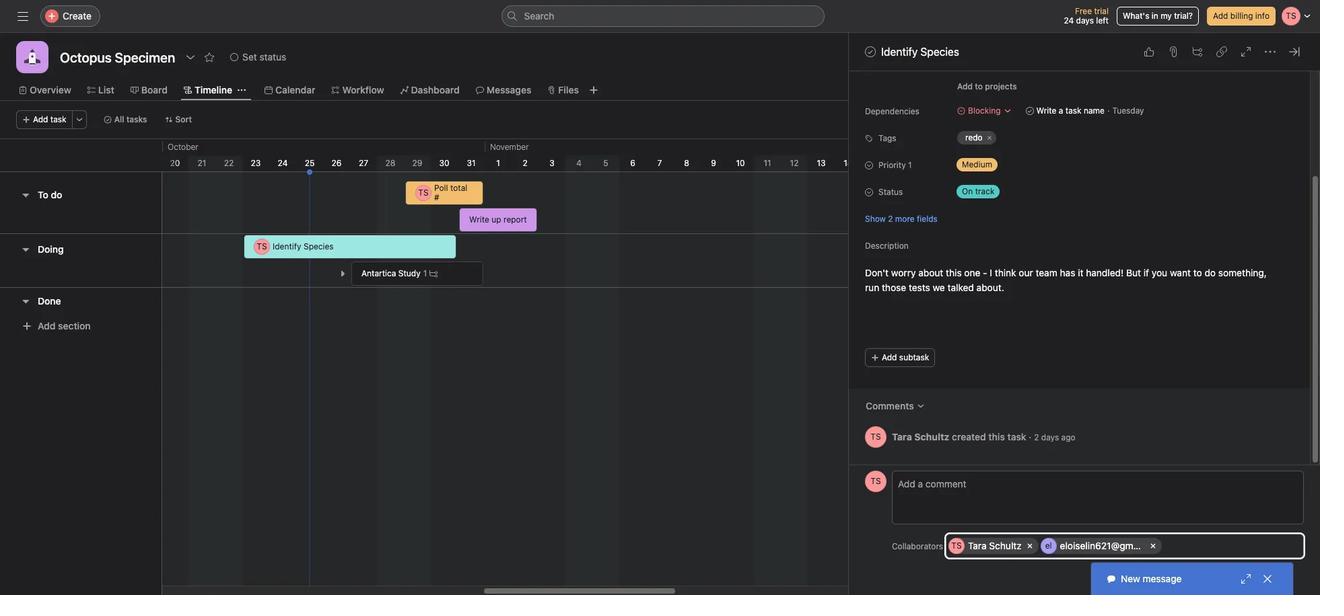 Task type: vqa. For each thing, say whether or not it's contained in the screenshot.
But
yes



Task type: describe. For each thing, give the bounding box(es) containing it.
3
[[550, 158, 555, 168]]

messages link
[[476, 83, 532, 98]]

on track button
[[951, 182, 1032, 201]]

species inside dialog
[[921, 46, 959, 58]]

27
[[359, 158, 368, 168]]

talked
[[948, 282, 974, 294]]

show options image
[[185, 52, 196, 63]]

team
[[1036, 267, 1058, 279]]

1 ts button from the top
[[865, 427, 887, 448]]

projects
[[985, 81, 1017, 92]]

left
[[1096, 15, 1109, 26]]

add for add section
[[38, 321, 56, 332]]

24 inside free trial 24 days left
[[1064, 15, 1074, 26]]

what's
[[1123, 11, 1150, 21]]

identify inside dialog
[[881, 46, 918, 58]]

report
[[504, 215, 527, 225]]

comments
[[866, 401, 914, 412]]

workflow link
[[332, 83, 384, 98]]

this for task
[[989, 431, 1005, 443]]

copy task link image
[[1217, 46, 1228, 57]]

more actions image
[[75, 116, 83, 124]]

1 vertical spatial 24
[[278, 158, 288, 168]]

timeline
[[195, 84, 232, 96]]

2 horizontal spatial task
[[1066, 106, 1082, 116]]

doing
[[38, 244, 64, 255]]

poll
[[434, 183, 448, 193]]

31
[[467, 158, 476, 168]]

tara for tara schultz created this task · 2 days ago
[[892, 431, 912, 443]]

attachments: add a file to this task, identify species image
[[1168, 46, 1179, 57]]

one
[[965, 267, 981, 279]]

status
[[260, 51, 286, 63]]

expand sidebar image
[[18, 11, 28, 22]]

want
[[1170, 267, 1191, 279]]

those
[[882, 282, 906, 294]]

search list box
[[501, 5, 825, 27]]

eloiselin621@gmail.com cell
[[1041, 539, 1165, 555]]

all tasks
[[114, 114, 147, 125]]

tara schultz link
[[892, 431, 950, 443]]

search button
[[501, 5, 825, 27]]

free trial 24 days left
[[1064, 6, 1109, 26]]

section
[[58, 321, 91, 332]]

full screen image
[[1241, 46, 1252, 57]]

tara schultz cell
[[949, 539, 1039, 555]]

add billing info button
[[1207, 7, 1276, 26]]

calendar
[[275, 84, 315, 96]]

13
[[817, 158, 826, 168]]

octopus specimen
[[969, 60, 1041, 70]]

dashboard link
[[400, 83, 460, 98]]

add to projects button
[[951, 77, 1023, 96]]

board link
[[131, 83, 168, 98]]

add section
[[38, 321, 91, 332]]

2 ts button from the top
[[865, 471, 887, 493]]

on track
[[962, 187, 995, 197]]

set
[[243, 51, 257, 63]]

status
[[879, 187, 903, 197]]

handled!
[[1086, 267, 1124, 279]]

identify species dialog
[[849, 0, 1320, 596]]

add billing info
[[1213, 11, 1270, 21]]

octopus
[[969, 60, 1001, 70]]

tara schultz created this task · 2 days ago
[[892, 431, 1076, 443]]

4
[[576, 158, 582, 168]]

created
[[952, 431, 986, 443]]

tags
[[879, 133, 897, 143]]

create
[[63, 10, 92, 22]]

poll total #
[[434, 183, 468, 203]]

to do button
[[38, 183, 62, 207]]

1 horizontal spatial task
[[1008, 431, 1027, 443]]

redo link
[[958, 131, 996, 145]]

track
[[975, 187, 995, 197]]

add for add subtask
[[882, 353, 897, 363]]

set status
[[243, 51, 286, 63]]

we
[[933, 282, 945, 294]]

files
[[559, 84, 579, 96]]

add section button
[[16, 314, 96, 339]]

10
[[736, 158, 745, 168]]

show subtasks for task antartica study image
[[339, 270, 347, 278]]

name
[[1084, 106, 1105, 116]]

timeline link
[[184, 83, 232, 98]]

add subtask button
[[865, 349, 936, 368]]

sort button
[[159, 110, 198, 129]]

but
[[1127, 267, 1141, 279]]

antartica study
[[362, 269, 421, 279]]

tests
[[909, 282, 930, 294]]

leftcount image
[[430, 270, 438, 278]]

blocking button
[[951, 102, 1018, 121]]

22
[[224, 158, 234, 168]]

0 horizontal spatial identify species
[[273, 242, 334, 252]]

if
[[1144, 267, 1150, 279]]

26
[[332, 158, 342, 168]]

medium
[[962, 160, 993, 170]]

0 likes. click to like this task image
[[1144, 46, 1155, 57]]

add tab image
[[588, 85, 599, 96]]

trial?
[[1175, 11, 1193, 21]]

show 2 more fields
[[865, 214, 938, 224]]

don't
[[865, 267, 889, 279]]

task inside add task button
[[50, 114, 66, 125]]

total
[[450, 183, 468, 193]]

create button
[[40, 5, 100, 27]]

think
[[995, 267, 1017, 279]]

completed image
[[863, 44, 879, 60]]

calendar link
[[265, 83, 315, 98]]

expand new message image
[[1241, 574, 1252, 585]]

overview link
[[19, 83, 71, 98]]

collapse task list for the section done image
[[20, 296, 31, 307]]

2 inside tara schultz created this task · 2 days ago
[[1034, 433, 1039, 443]]

blocking
[[968, 106, 1001, 116]]

add subtask image
[[1193, 46, 1203, 57]]

i
[[990, 267, 993, 279]]



Task type: locate. For each thing, give the bounding box(es) containing it.
schultz for tara schultz
[[990, 541, 1022, 552]]

el
[[1046, 541, 1052, 551]]

this inside the don't worry about this one - i think our team has it handled! but if you want to do something, run those tests we talked about.
[[946, 267, 962, 279]]

0 horizontal spatial days
[[1042, 433, 1059, 443]]

days inside free trial 24 days left
[[1076, 15, 1094, 26]]

1 horizontal spatial tara
[[968, 541, 987, 552]]

2 horizontal spatial 1
[[908, 160, 912, 170]]

1 horizontal spatial to
[[1194, 267, 1202, 279]]

1 inside main content
[[908, 160, 912, 170]]

days left ago
[[1042, 433, 1059, 443]]

1 horizontal spatial schultz
[[990, 541, 1022, 552]]

identify
[[881, 46, 918, 58], [273, 242, 301, 252]]

main content
[[849, 0, 1310, 465]]

0 vertical spatial ts button
[[865, 427, 887, 448]]

billing
[[1231, 11, 1253, 21]]

0 horizontal spatial schultz
[[915, 431, 950, 443]]

1 vertical spatial to
[[1194, 267, 1202, 279]]

main content containing don't worry about this one - i think our team has it handled! but if you want to do something, run those tests we talked about.
[[849, 0, 1310, 465]]

0 horizontal spatial species
[[304, 242, 334, 252]]

tara inside tara schultz "cell"
[[968, 541, 987, 552]]

add inside 'button'
[[882, 353, 897, 363]]

it
[[1078, 267, 1084, 279]]

24
[[1064, 15, 1074, 26], [278, 158, 288, 168]]

to inside button
[[975, 81, 983, 92]]

11
[[764, 158, 771, 168]]

0 vertical spatial days
[[1076, 15, 1094, 26]]

ago
[[1062, 433, 1076, 443]]

close image
[[1263, 574, 1273, 585]]

add to projects
[[958, 81, 1017, 92]]

0 vertical spatial tara
[[892, 431, 912, 443]]

1 horizontal spatial identify species
[[881, 46, 959, 58]]

1 horizontal spatial 24
[[1064, 15, 1074, 26]]

0 horizontal spatial task
[[50, 114, 66, 125]]

identify species inside dialog
[[881, 46, 959, 58]]

7
[[658, 158, 662, 168]]

2 left more at top
[[888, 214, 893, 224]]

1 vertical spatial identify species
[[273, 242, 334, 252]]

description
[[865, 241, 909, 251]]

0 vertical spatial write
[[1037, 106, 1057, 116]]

tara down comments popup button
[[892, 431, 912, 443]]

board
[[141, 84, 168, 96]]

what's in my trial?
[[1123, 11, 1193, 21]]

add to starred image
[[204, 52, 215, 63]]

comments button
[[857, 395, 934, 419]]

priority 1
[[879, 160, 912, 170]]

1 horizontal spatial 2
[[888, 214, 893, 224]]

trial
[[1094, 6, 1109, 16]]

add down "octopus"
[[958, 81, 973, 92]]

none text field inside 'identify species' dialog
[[1167, 539, 1177, 555]]

1 vertical spatial days
[[1042, 433, 1059, 443]]

to
[[38, 189, 48, 201]]

0 horizontal spatial to
[[975, 81, 983, 92]]

add for add task
[[33, 114, 48, 125]]

schultz inside main content
[[915, 431, 950, 443]]

schultz for tara schultz created this task · 2 days ago
[[915, 431, 950, 443]]

add left subtask
[[882, 353, 897, 363]]

fields
[[917, 214, 938, 224]]

collapse task list for the section doing image
[[20, 244, 31, 255]]

our
[[1019, 267, 1033, 279]]

1 for priority 1
[[908, 160, 912, 170]]

schultz left 'el'
[[990, 541, 1022, 552]]

1 left leftcount icon
[[423, 269, 427, 279]]

2 horizontal spatial 2
[[1034, 433, 1039, 443]]

1 horizontal spatial write
[[1037, 106, 1057, 116]]

schultz inside "cell"
[[990, 541, 1022, 552]]

run
[[865, 282, 880, 294]]

1 vertical spatial schultz
[[990, 541, 1022, 552]]

1 horizontal spatial days
[[1076, 15, 1094, 26]]

november 1
[[490, 142, 529, 168]]

this up talked
[[946, 267, 962, 279]]

write for write a task name
[[1037, 106, 1057, 116]]

tara for tara schultz
[[968, 541, 987, 552]]

0 vertical spatial schultz
[[915, 431, 950, 443]]

add left "billing"
[[1213, 11, 1229, 21]]

1 vertical spatial do
[[1205, 267, 1216, 279]]

list link
[[87, 83, 114, 98]]

task left more actions icon
[[50, 114, 66, 125]]

tara right collaborators
[[968, 541, 987, 552]]

25
[[305, 158, 315, 168]]

all tasks button
[[97, 110, 153, 129]]

0 vertical spatial to
[[975, 81, 983, 92]]

add for add billing info
[[1213, 11, 1229, 21]]

0 horizontal spatial 2
[[523, 158, 528, 168]]

do inside the don't worry about this one - i think our team has it handled! but if you want to do something, run those tests we talked about.
[[1205, 267, 1216, 279]]

6
[[630, 158, 636, 168]]

done
[[38, 295, 61, 307]]

show
[[865, 214, 886, 224]]

add down done button
[[38, 321, 56, 332]]

days inside tara schultz created this task · 2 days ago
[[1042, 433, 1059, 443]]

what's in my trial? button
[[1117, 7, 1199, 26]]

24 left the free
[[1064, 15, 1074, 26]]

ts inside tara schultz "cell"
[[952, 541, 962, 551]]

None text field
[[57, 45, 179, 69]]

sort
[[175, 114, 192, 125]]

1 horizontal spatial 1
[[496, 158, 500, 168]]

close details image
[[1290, 46, 1300, 57]]

None text field
[[1167, 539, 1177, 555]]

2 right ·
[[1034, 433, 1039, 443]]

1 horizontal spatial identify
[[881, 46, 918, 58]]

1 vertical spatial 2
[[888, 214, 893, 224]]

8
[[684, 158, 689, 168]]

add task button
[[16, 110, 72, 129]]

about.
[[977, 282, 1005, 294]]

has
[[1060, 267, 1076, 279]]

write a task name
[[1037, 106, 1105, 116]]

something,
[[1219, 267, 1267, 279]]

0 vertical spatial 2
[[523, 158, 528, 168]]

collaborators
[[892, 542, 943, 552]]

schultz left created
[[915, 431, 950, 443]]

0 horizontal spatial 24
[[278, 158, 288, 168]]

eloiselin621@gmail.com
[[1060, 541, 1165, 552]]

main content inside 'identify species' dialog
[[849, 0, 1310, 465]]

0 horizontal spatial tara
[[892, 431, 912, 443]]

don't worry about this one - i think our team has it handled! but if you want to do something, run those tests we talked about.
[[865, 267, 1270, 294]]

this for one
[[946, 267, 962, 279]]

0 vertical spatial identify species
[[881, 46, 959, 58]]

write left a
[[1037, 106, 1057, 116]]

messages
[[487, 84, 532, 96]]

0 vertical spatial identify
[[881, 46, 918, 58]]

tuesday
[[1113, 106, 1144, 116]]

this right created
[[989, 431, 1005, 443]]

1 horizontal spatial species
[[921, 46, 959, 58]]

add for add to projects
[[958, 81, 973, 92]]

write inside 'identify species' dialog
[[1037, 106, 1057, 116]]

task left ·
[[1008, 431, 1027, 443]]

0 vertical spatial do
[[51, 189, 62, 201]]

tara schultz
[[968, 541, 1022, 552]]

1 right the priority
[[908, 160, 912, 170]]

in
[[1152, 11, 1159, 21]]

9
[[711, 158, 716, 168]]

0 horizontal spatial identify
[[273, 242, 301, 252]]

task right a
[[1066, 106, 1082, 116]]

0 vertical spatial species
[[921, 46, 959, 58]]

do inside to do button
[[51, 189, 62, 201]]

october
[[168, 142, 199, 152]]

files link
[[548, 83, 579, 98]]

more
[[895, 214, 915, 224]]

to left projects
[[975, 81, 983, 92]]

0 horizontal spatial 1
[[423, 269, 427, 279]]

29
[[412, 158, 423, 168]]

workflow
[[342, 84, 384, 96]]

1
[[496, 158, 500, 168], [908, 160, 912, 170], [423, 269, 427, 279]]

ts
[[418, 188, 429, 198], [257, 242, 267, 252], [871, 432, 881, 442], [871, 477, 881, 487], [952, 541, 962, 551]]

free
[[1075, 6, 1092, 16]]

0 horizontal spatial do
[[51, 189, 62, 201]]

1 down november
[[496, 158, 500, 168]]

0 vertical spatial 24
[[1064, 15, 1074, 26]]

do right want
[[1205, 267, 1216, 279]]

1 horizontal spatial do
[[1205, 267, 1216, 279]]

24 left 25
[[278, 158, 288, 168]]

write left up
[[469, 215, 490, 225]]

1 vertical spatial identify
[[273, 242, 301, 252]]

info
[[1256, 11, 1270, 21]]

doing button
[[38, 238, 64, 262]]

1 vertical spatial this
[[989, 431, 1005, 443]]

30
[[439, 158, 450, 168]]

2 inside button
[[888, 214, 893, 224]]

tara inside main content
[[892, 431, 912, 443]]

tasks
[[126, 114, 147, 125]]

1 for november 1
[[496, 158, 500, 168]]

Completed checkbox
[[863, 44, 879, 60]]

to right want
[[1194, 267, 1202, 279]]

1 inside november 1
[[496, 158, 500, 168]]

0 vertical spatial this
[[946, 267, 962, 279]]

a
[[1059, 106, 1064, 116]]

5
[[604, 158, 609, 168]]

rocket image
[[24, 49, 40, 65]]

20
[[170, 158, 180, 168]]

medium button
[[951, 156, 1032, 174]]

to inside the don't worry about this one - i think our team has it handled! but if you want to do something, run those tests we talked about.
[[1194, 267, 1202, 279]]

0 horizontal spatial write
[[469, 215, 490, 225]]

do right the to
[[51, 189, 62, 201]]

1 vertical spatial tara
[[968, 541, 987, 552]]

28
[[386, 158, 396, 168]]

1 vertical spatial species
[[304, 242, 334, 252]]

priority
[[879, 160, 906, 170]]

-
[[983, 267, 988, 279]]

about
[[919, 267, 944, 279]]

tab actions image
[[238, 86, 246, 94]]

·
[[1029, 431, 1032, 443]]

ts inside main content
[[871, 432, 881, 442]]

octopus specimen link
[[953, 59, 1047, 72]]

search
[[524, 10, 554, 22]]

1 vertical spatial write
[[469, 215, 490, 225]]

23
[[251, 158, 261, 168]]

collapse task list for the section to do image
[[20, 190, 31, 201]]

add down overview 'link'
[[33, 114, 48, 125]]

12
[[790, 158, 799, 168]]

worry
[[891, 267, 916, 279]]

more actions for this task image
[[1265, 46, 1276, 57]]

to
[[975, 81, 983, 92], [1194, 267, 1202, 279]]

this
[[946, 267, 962, 279], [989, 431, 1005, 443]]

new message
[[1121, 574, 1182, 585]]

1 vertical spatial ts button
[[865, 471, 887, 493]]

days left left
[[1076, 15, 1094, 26]]

2 down november
[[523, 158, 528, 168]]

14
[[844, 158, 853, 168]]

remove image
[[986, 134, 994, 142]]

write for write up report
[[469, 215, 490, 225]]

0 horizontal spatial this
[[946, 267, 962, 279]]

2 vertical spatial 2
[[1034, 433, 1039, 443]]

1 horizontal spatial this
[[989, 431, 1005, 443]]



